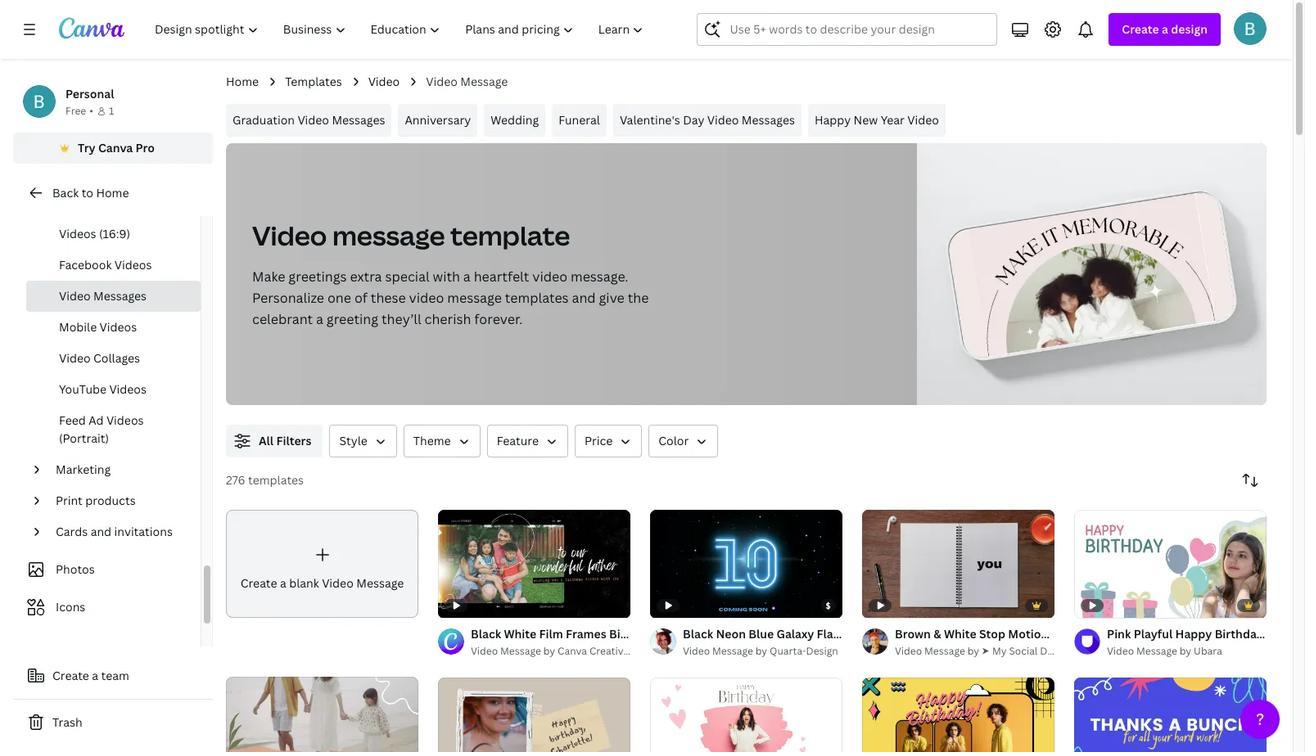 Task type: locate. For each thing, give the bounding box(es) containing it.
template
[[450, 218, 570, 253]]

templates
[[505, 289, 569, 307], [248, 473, 304, 488]]

2 vertical spatial create
[[52, 668, 89, 684]]

create inside button
[[52, 668, 89, 684]]

a inside button
[[92, 668, 98, 684]]

heartfelt
[[474, 268, 529, 286]]

message down white
[[500, 645, 541, 659]]

feed
[[59, 413, 86, 428]]

anniversary link
[[398, 104, 478, 137]]

templates inside make greetings extra special with a heartfelt video message. personalize one of these video message templates and give the celebrant a greeting they'll cherish forever.
[[505, 289, 569, 307]]

1 vertical spatial message
[[447, 289, 502, 307]]

message down playful
[[1137, 645, 1178, 659]]

create a blank video message element
[[226, 510, 418, 618]]

year
[[881, 112, 905, 128]]

0 vertical spatial and
[[572, 289, 596, 307]]

playful
[[1134, 627, 1173, 642]]

and right cards
[[91, 524, 111, 540]]

quarta-
[[770, 645, 806, 659]]

a
[[1162, 21, 1169, 37], [463, 268, 471, 286], [316, 310, 323, 328], [280, 576, 286, 591], [92, 668, 98, 684]]

all
[[259, 433, 274, 449]]

print
[[56, 493, 83, 509]]

print products link
[[49, 486, 191, 517]]

2 birthday from the left
[[609, 627, 658, 642]]

0 horizontal spatial templates
[[248, 473, 304, 488]]

1 black from the left
[[683, 627, 713, 642]]

a left the greeting
[[316, 310, 323, 328]]

extra
[[350, 268, 382, 286]]

create left team
[[52, 668, 89, 684]]

mobile videos link
[[26, 312, 201, 343]]

and down message.
[[572, 289, 596, 307]]

videos
[[59, 226, 96, 242], [115, 257, 152, 273], [100, 319, 137, 335], [109, 382, 147, 397], [106, 413, 144, 428]]

create left design
[[1122, 21, 1159, 37]]

message up wedding at the top left of the page
[[460, 74, 508, 89]]

1 horizontal spatial canva
[[558, 645, 587, 659]]

0 horizontal spatial message
[[332, 218, 445, 253]]

$
[[826, 600, 832, 612]]

create for create a blank video message
[[241, 576, 277, 591]]

canva inside button
[[98, 140, 133, 156]]

trash
[[52, 715, 82, 731]]

0 horizontal spatial video
[[409, 289, 444, 307]]

0 horizontal spatial video link
[[49, 188, 191, 219]]

1 birthday from the left
[[1215, 627, 1263, 642]]

icons
[[56, 599, 85, 615]]

free •
[[66, 104, 93, 118]]

a left team
[[92, 668, 98, 684]]

Search search field
[[730, 14, 987, 45]]

a inside dropdown button
[[1162, 21, 1169, 37]]

special
[[385, 268, 430, 286]]

0 horizontal spatial birthday
[[609, 627, 658, 642]]

marketing
[[56, 462, 111, 477]]

videos for youtube videos
[[109, 382, 147, 397]]

birthday
[[1215, 627, 1263, 642], [609, 627, 658, 642]]

by left ➤
[[968, 645, 980, 659]]

1 vertical spatial video link
[[49, 188, 191, 219]]

0 horizontal spatial happy
[[815, 112, 851, 128]]

videos for mobile videos
[[100, 319, 137, 335]]

happy up video message by ubara link
[[1176, 627, 1212, 642]]

messages right day
[[742, 112, 795, 128]]

1 horizontal spatial and
[[572, 289, 596, 307]]

0 vertical spatial happy
[[815, 112, 851, 128]]

happy new year video link
[[808, 104, 946, 137]]

video link up (16:9)
[[49, 188, 191, 219]]

create inside dropdown button
[[1122, 21, 1159, 37]]

messages down facebook videos link
[[93, 288, 147, 304]]

2 horizontal spatial create
[[1122, 21, 1159, 37]]

3 by from the left
[[1180, 645, 1192, 659]]

canva
[[98, 140, 133, 156], [558, 645, 587, 659]]

1 horizontal spatial templates
[[505, 289, 569, 307]]

2 black from the left
[[471, 627, 501, 642]]

1 vertical spatial home
[[96, 185, 129, 201]]

theme
[[413, 433, 451, 449]]

videos down collages
[[109, 382, 147, 397]]

team
[[101, 668, 129, 684]]

price
[[585, 433, 613, 449]]

1 horizontal spatial home
[[226, 74, 259, 89]]

black inside black neon blue galaxy flash countdown video message video message by quarta-design
[[683, 627, 713, 642]]

video messages
[[59, 288, 147, 304]]

feature button
[[487, 425, 568, 458]]

happy
[[815, 112, 851, 128], [1176, 627, 1212, 642]]

create
[[1122, 21, 1159, 37], [241, 576, 277, 591], [52, 668, 89, 684]]

by left ubara
[[1180, 645, 1192, 659]]

cards and invitations
[[56, 524, 173, 540]]

1 horizontal spatial video
[[533, 268, 568, 286]]

videos right ad
[[106, 413, 144, 428]]

1 horizontal spatial message
[[447, 289, 502, 307]]

by down blue on the right bottom of the page
[[756, 645, 767, 659]]

video message by ➤ my social designer
[[895, 645, 1082, 659]]

personalize
[[252, 289, 324, 307]]

home up graduation
[[226, 74, 259, 89]]

•
[[89, 104, 93, 118]]

valentine's day video messages link
[[613, 104, 802, 137]]

1 horizontal spatial black
[[683, 627, 713, 642]]

0 horizontal spatial and
[[91, 524, 111, 540]]

back to home link
[[13, 177, 213, 210]]

messages
[[332, 112, 385, 128], [742, 112, 795, 128], [93, 288, 147, 304]]

a for create a design
[[1162, 21, 1169, 37]]

video link down top level navigation element
[[368, 73, 400, 91]]

video right heartfelt
[[533, 268, 568, 286]]

1 vertical spatial templates
[[248, 473, 304, 488]]

anniversary
[[405, 112, 471, 128]]

cards and invitations link
[[49, 517, 191, 548]]

my
[[993, 645, 1007, 659]]

home right to
[[96, 185, 129, 201]]

black for black neon blue galaxy flash countdown video message
[[683, 627, 713, 642]]

video
[[533, 268, 568, 286], [409, 289, 444, 307]]

templates down 'all filters' button
[[248, 473, 304, 488]]

happy left new
[[815, 112, 851, 128]]

back to home
[[52, 185, 129, 201]]

0 vertical spatial video link
[[368, 73, 400, 91]]

0 vertical spatial create
[[1122, 21, 1159, 37]]

1 vertical spatial create
[[241, 576, 277, 591]]

1 vertical spatial and
[[91, 524, 111, 540]]

home
[[226, 74, 259, 89], [96, 185, 129, 201]]

feed ad videos (portrait) link
[[26, 405, 201, 455]]

templates down heartfelt
[[505, 289, 569, 307]]

create a design button
[[1109, 13, 1221, 46]]

create left blank
[[241, 576, 277, 591]]

messages down templates link
[[332, 112, 385, 128]]

wedding link
[[484, 104, 546, 137]]

0 vertical spatial message
[[332, 218, 445, 253]]

1 horizontal spatial video link
[[368, 73, 400, 91]]

0 vertical spatial templates
[[505, 289, 569, 307]]

video down special
[[409, 289, 444, 307]]

black left neon
[[683, 627, 713, 642]]

black inside black white film frames birthday video message video message by canva creative studio
[[471, 627, 501, 642]]

by down film
[[544, 645, 555, 659]]

0 horizontal spatial canva
[[98, 140, 133, 156]]

back
[[52, 185, 79, 201]]

videos up collages
[[100, 319, 137, 335]]

0 horizontal spatial create
[[52, 668, 89, 684]]

graduation video messages
[[233, 112, 385, 128]]

the
[[628, 289, 649, 307]]

a left blank
[[280, 576, 286, 591]]

276 templates
[[226, 473, 304, 488]]

1 vertical spatial happy
[[1176, 627, 1212, 642]]

black
[[683, 627, 713, 642], [471, 627, 501, 642]]

black left white
[[471, 627, 501, 642]]

video collages
[[59, 351, 140, 366]]

neon
[[716, 627, 746, 642]]

0 vertical spatial canva
[[98, 140, 133, 156]]

1 horizontal spatial happy
[[1176, 627, 1212, 642]]

create a blank video message
[[241, 576, 404, 591]]

1 by from the left
[[756, 645, 767, 659]]

marketing link
[[49, 455, 191, 486]]

feed ad videos (portrait)
[[59, 413, 144, 446]]

1 horizontal spatial birthday
[[1215, 627, 1263, 642]]

youtube videos
[[59, 382, 147, 397]]

video message
[[426, 74, 508, 89]]

black for black white film frames birthday video message
[[471, 627, 501, 642]]

message up special
[[332, 218, 445, 253]]

1 horizontal spatial create
[[241, 576, 277, 591]]

style
[[339, 433, 368, 449]]

new
[[854, 112, 878, 128]]

ubara
[[1194, 645, 1223, 659]]

pro
[[136, 140, 155, 156]]

message left ➤
[[925, 645, 965, 659]]

message down neon
[[713, 645, 753, 659]]

invitations
[[114, 524, 173, 540]]

video message template image
[[918, 143, 1267, 405], [969, 194, 1216, 357]]

videos (16:9) link
[[26, 219, 201, 250]]

a right with
[[463, 268, 471, 286]]

1 vertical spatial canva
[[558, 645, 587, 659]]

graduation video messages link
[[226, 104, 392, 137]]

videos down (16:9)
[[115, 257, 152, 273]]

birthday up studio
[[609, 627, 658, 642]]

blue
[[749, 627, 774, 642]]

0 horizontal spatial home
[[96, 185, 129, 201]]

None search field
[[697, 13, 998, 46]]

canva down frames
[[558, 645, 587, 659]]

a for create a blank video message
[[280, 576, 286, 591]]

canva right try
[[98, 140, 133, 156]]

white
[[504, 627, 537, 642]]

birthday up ubara
[[1215, 627, 1263, 642]]

free
[[66, 104, 86, 118]]

4 by from the left
[[544, 645, 555, 659]]

0 horizontal spatial black
[[471, 627, 501, 642]]

one
[[328, 289, 351, 307]]

videos (16:9)
[[59, 226, 130, 242]]

cards
[[56, 524, 88, 540]]

message up forever.
[[447, 289, 502, 307]]

creative
[[590, 645, 629, 659]]

a left design
[[1162, 21, 1169, 37]]



Task type: vqa. For each thing, say whether or not it's contained in the screenshot.
Filters
yes



Task type: describe. For each thing, give the bounding box(es) containing it.
by inside black white film frames birthday video message video message by canva creative studio
[[544, 645, 555, 659]]

to
[[82, 185, 93, 201]]

mobile videos
[[59, 319, 137, 335]]

wedding
[[491, 112, 539, 128]]

personal
[[66, 86, 114, 102]]

these
[[371, 289, 406, 307]]

pink
[[1107, 627, 1131, 642]]

0 vertical spatial video
[[533, 268, 568, 286]]

➤
[[982, 645, 990, 659]]

create a team
[[52, 668, 129, 684]]

2 by from the left
[[968, 645, 980, 659]]

home link
[[226, 73, 259, 91]]

a for create a team
[[92, 668, 98, 684]]

black white film frames birthday video message video message by canva creative studio
[[471, 627, 743, 659]]

social
[[1009, 645, 1038, 659]]

message inside pink playful happy birthday video m video message by ubara
[[1137, 645, 1178, 659]]

facebook
[[59, 257, 112, 273]]

valentine's
[[620, 112, 680, 128]]

by inside pink playful happy birthday video m video message by ubara
[[1180, 645, 1192, 659]]

2 horizontal spatial messages
[[742, 112, 795, 128]]

message inside make greetings extra special with a heartfelt video message. personalize one of these video message templates and give the celebrant a greeting they'll cherish forever.
[[447, 289, 502, 307]]

message up ➤
[[951, 627, 1000, 642]]

color
[[659, 433, 689, 449]]

frames
[[566, 627, 607, 642]]

filters
[[276, 433, 312, 449]]

ad
[[89, 413, 104, 428]]

video message by canva creative studio link
[[471, 644, 663, 660]]

message left blue on the right bottom of the page
[[695, 627, 743, 642]]

countdown
[[849, 627, 914, 642]]

create for create a team
[[52, 668, 89, 684]]

trash link
[[13, 707, 213, 740]]

happy new year video
[[815, 112, 939, 128]]

videos for facebook videos
[[115, 257, 152, 273]]

create for create a design
[[1122, 21, 1159, 37]]

0 vertical spatial home
[[226, 74, 259, 89]]

create a blank video message link
[[226, 510, 418, 618]]

happy inside happy new year video link
[[815, 112, 851, 128]]

photos
[[56, 562, 95, 577]]

1 vertical spatial video
[[409, 289, 444, 307]]

theme button
[[404, 425, 480, 458]]

(16:9)
[[99, 226, 130, 242]]

film
[[539, 627, 563, 642]]

video collages link
[[26, 343, 201, 374]]

birthday inside black white film frames birthday video message video message by canva creative studio
[[609, 627, 658, 642]]

with
[[433, 268, 460, 286]]

products
[[85, 493, 136, 509]]

(portrait)
[[59, 431, 109, 446]]

day
[[683, 112, 705, 128]]

youtube videos link
[[26, 374, 201, 405]]

all filters button
[[226, 425, 323, 458]]

message.
[[571, 268, 629, 286]]

flash
[[817, 627, 846, 642]]

birthday inside pink playful happy birthday video m video message by ubara
[[1215, 627, 1263, 642]]

happy inside pink playful happy birthday video m video message by ubara
[[1176, 627, 1212, 642]]

try canva pro
[[78, 140, 155, 156]]

celebrant
[[252, 310, 313, 328]]

youtube
[[59, 382, 106, 397]]

make
[[252, 268, 285, 286]]

feature
[[497, 433, 539, 449]]

greetings
[[289, 268, 347, 286]]

1 horizontal spatial messages
[[332, 112, 385, 128]]

print products
[[56, 493, 136, 509]]

video message by ➤ my social designer link
[[895, 644, 1082, 660]]

and inside make greetings extra special with a heartfelt video message. personalize one of these video message templates and give the celebrant a greeting they'll cherish forever.
[[572, 289, 596, 307]]

brad klo image
[[1234, 12, 1267, 45]]

icons link
[[23, 592, 191, 623]]

create a design
[[1122, 21, 1208, 37]]

videos up facebook
[[59, 226, 96, 242]]

videos inside feed ad videos (portrait)
[[106, 413, 144, 428]]

pink playful happy birthday video m link
[[1107, 626, 1305, 644]]

design
[[806, 645, 838, 659]]

templates link
[[285, 73, 342, 91]]

design
[[1171, 21, 1208, 37]]

by inside black neon blue galaxy flash countdown video message video message by quarta-design
[[756, 645, 767, 659]]

Sort by button
[[1234, 464, 1267, 497]]

funeral link
[[552, 104, 607, 137]]

graduation
[[233, 112, 295, 128]]

cherish
[[425, 310, 471, 328]]

m
[[1301, 627, 1305, 642]]

forever.
[[474, 310, 523, 328]]

black neon blue galaxy flash countdown video message video message by quarta-design
[[683, 627, 1000, 659]]

pink playful happy birthday video m video message by ubara
[[1107, 627, 1305, 659]]

valentine's day video messages
[[620, 112, 795, 128]]

0 horizontal spatial messages
[[93, 288, 147, 304]]

message right blank
[[356, 576, 404, 591]]

top level navigation element
[[144, 13, 658, 46]]

try
[[78, 140, 96, 156]]

mobile
[[59, 319, 97, 335]]

funeral
[[559, 112, 600, 128]]

of
[[355, 289, 368, 307]]

studio
[[632, 645, 663, 659]]

video message by ubara link
[[1107, 644, 1267, 660]]

they'll
[[382, 310, 421, 328]]

video message template
[[252, 218, 570, 253]]

blank
[[289, 576, 319, 591]]

video message by quarta-design link
[[683, 644, 843, 660]]

canva inside black white film frames birthday video message video message by canva creative studio
[[558, 645, 587, 659]]

home inside 'link'
[[96, 185, 129, 201]]



